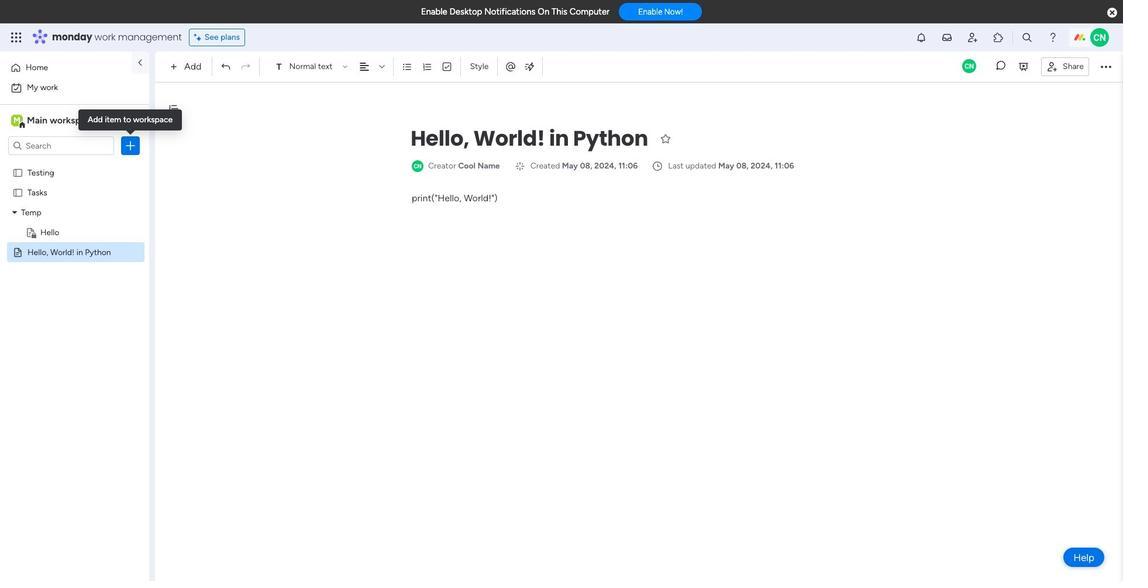 Task type: vqa. For each thing, say whether or not it's contained in the screenshot.
the menu icon
no



Task type: locate. For each thing, give the bounding box(es) containing it.
select product image
[[11, 32, 22, 43]]

board activity image
[[963, 59, 977, 73]]

workspace image
[[11, 114, 23, 127]]

0 vertical spatial public board image
[[12, 167, 23, 178]]

list box
[[0, 160, 149, 420]]

dapulse close image
[[1108, 7, 1118, 19]]

public board image up public board icon
[[12, 167, 23, 178]]

bulleted list image
[[402, 61, 413, 72]]

1 vertical spatial option
[[7, 78, 142, 97]]

None field
[[408, 123, 651, 154]]

cool name image
[[1091, 28, 1110, 47]]

public board image down caret down icon at top
[[12, 246, 23, 258]]

1 vertical spatial public board image
[[12, 246, 23, 258]]

public board image
[[12, 167, 23, 178], [12, 246, 23, 258]]

option
[[7, 59, 125, 77], [7, 78, 142, 97], [0, 162, 149, 164]]

notifications image
[[916, 32, 928, 43]]

undo ⌘+z image
[[221, 61, 231, 72]]

add to favorites image
[[660, 133, 672, 144]]



Task type: describe. For each thing, give the bounding box(es) containing it.
caret down image
[[12, 208, 17, 216]]

help image
[[1048, 32, 1059, 43]]

dynamic values image
[[524, 61, 536, 73]]

options image
[[125, 140, 136, 152]]

checklist image
[[442, 61, 453, 72]]

numbered list image
[[422, 61, 433, 72]]

public board image
[[12, 187, 23, 198]]

workspace selection element
[[11, 114, 98, 129]]

mention image
[[505, 61, 517, 72]]

private board image
[[25, 226, 36, 238]]

see plans image
[[194, 31, 205, 44]]

1 public board image from the top
[[12, 167, 23, 178]]

monday marketplace image
[[993, 32, 1005, 43]]

Search in workspace field
[[25, 139, 98, 152]]

update feed image
[[942, 32, 953, 43]]

2 public board image from the top
[[12, 246, 23, 258]]

search everything image
[[1022, 32, 1034, 43]]

0 vertical spatial option
[[7, 59, 125, 77]]

v2 ellipsis image
[[1101, 59, 1112, 74]]

invite members image
[[967, 32, 979, 43]]

2 vertical spatial option
[[0, 162, 149, 164]]



